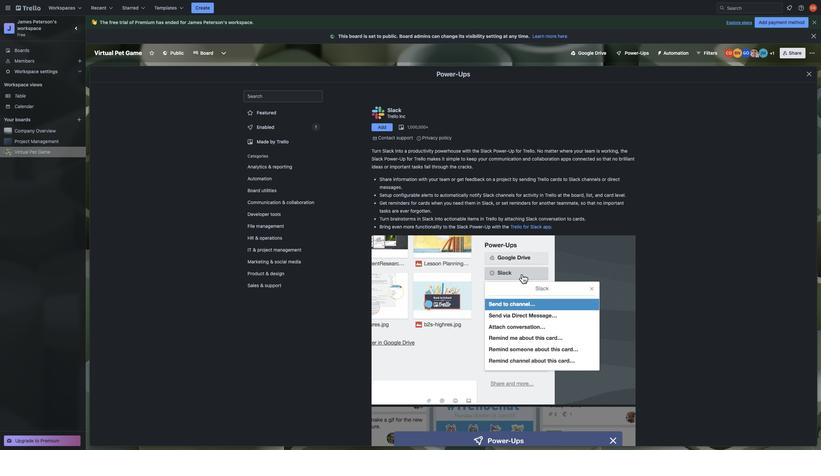 Task type: vqa. For each thing, say whether or not it's contained in the screenshot.
the Main content area, start typing to enter text. text field
no



Task type: locate. For each thing, give the bounding box(es) containing it.
0 vertical spatial add
[[760, 19, 768, 25]]

1 vertical spatial team
[[440, 177, 451, 182]]

your
[[575, 148, 584, 154], [479, 156, 488, 162], [429, 177, 439, 182]]

ever
[[400, 208, 410, 214]]

to down actionable
[[444, 224, 448, 230]]

for down attaching
[[524, 224, 530, 230]]

1 vertical spatial that
[[588, 201, 596, 206]]

add up contact
[[378, 125, 387, 130]]

1 horizontal spatial power-ups
[[626, 50, 650, 56]]

board,
[[572, 193, 586, 198]]

by
[[270, 139, 276, 145], [513, 177, 518, 182], [499, 216, 504, 222]]

at inside share information with your team or get feedback on a project by sending trello cards to slack channels or direct messages. setup configurable alerts to automatically notify slack channels for activity in trello at the board, list, and card level. get reminders for cards when you need them in slack, or set reminders for another teammate, so that no important tasks are ever forgotten. turn brainstorms in slack into actionable items in trello by attaching slack conversation to cards. bring even more functionality to the slack power-up with the trello for slack app .
[[558, 193, 563, 198]]

0 vertical spatial virtual
[[94, 50, 113, 56]]

through
[[432, 164, 449, 170]]

forgotten.
[[411, 208, 432, 214]]

members
[[15, 58, 35, 64]]

even
[[392, 224, 403, 230]]

that down working,
[[603, 156, 612, 162]]

1 screenshot image from the top
[[372, 236, 636, 405]]

sales
[[248, 283, 259, 289]]

1 vertical spatial so
[[581, 201, 586, 206]]

0 horizontal spatial by
[[270, 139, 276, 145]]

& for marketing
[[270, 259, 274, 265]]

open information menu image
[[799, 5, 805, 11]]

templates button
[[151, 3, 188, 13]]

management
[[256, 224, 284, 229], [274, 247, 302, 253]]

card
[[605, 193, 614, 198]]

1 horizontal spatial up
[[485, 224, 491, 230]]

important up 'information' on the top of page
[[390, 164, 411, 170]]

into down contact support link
[[396, 148, 404, 154]]

direct
[[608, 177, 621, 182]]

workspace inside the workspace settings dropdown button
[[15, 69, 39, 74]]

working,
[[602, 148, 620, 154]]

on
[[487, 177, 492, 182]]

premium right upgrade
[[40, 439, 59, 444]]

+ up privacy
[[426, 125, 429, 130]]

game left star or unstar board image
[[126, 50, 142, 56]]

0 horizontal spatial team
[[440, 177, 451, 182]]

is right board
[[364, 33, 368, 39]]

1 vertical spatial virtual pet game
[[15, 149, 50, 155]]

add for add
[[378, 125, 387, 130]]

1 horizontal spatial set
[[502, 201, 509, 206]]

project inside the 'it & project management' link
[[258, 247, 273, 253]]

1 horizontal spatial add
[[760, 19, 768, 25]]

Board name text field
[[91, 48, 145, 58]]

project right 'on'
[[497, 177, 512, 182]]

1 vertical spatial virtual
[[15, 149, 28, 155]]

tasks left fall
[[412, 164, 423, 170]]

a left productivity
[[405, 148, 407, 154]]

slack
[[388, 107, 402, 113], [383, 148, 394, 154], [481, 148, 493, 154], [372, 156, 384, 162], [569, 177, 581, 182], [483, 193, 495, 198], [423, 216, 434, 222], [526, 216, 538, 222], [457, 224, 469, 230], [531, 224, 543, 230]]

peterson's inside james peterson's workspace free
[[33, 19, 57, 24]]

your down fall
[[429, 177, 439, 182]]

pet inside board name text field
[[115, 50, 124, 56]]

1 horizontal spatial no
[[613, 156, 618, 162]]

to inside turn slack into a productivity powerhouse with the slack power-up for trello. no matter where your team is working, the slack power-up for trello makes it simple to keep your communication and collaboration apps connected so that no brilliant ideas or important tasks fall through the cracks.
[[462, 156, 466, 162]]

it
[[442, 156, 445, 162]]

more left here
[[546, 33, 557, 39]]

1 vertical spatial a
[[493, 177, 496, 182]]

this
[[339, 33, 348, 39]]

workspaces
[[49, 5, 75, 11]]

share up messages.
[[380, 177, 392, 182]]

board for board utilities
[[248, 188, 260, 194]]

developer tools link
[[244, 209, 323, 220]]

premium
[[135, 19, 155, 25], [40, 439, 59, 444]]

2 horizontal spatial sm image
[[655, 48, 664, 57]]

this member is an admin of this board. image
[[757, 55, 760, 58]]

so down working,
[[597, 156, 602, 162]]

in up another
[[540, 193, 544, 198]]

and inside turn slack into a productivity powerhouse with the slack power-up for trello. no matter where your team is working, the slack power-up for trello makes it simple to keep your communication and collaboration apps connected so that no brilliant ideas or important tasks fall through the cracks.
[[523, 156, 531, 162]]

0 horizontal spatial pet
[[30, 149, 37, 155]]

1 horizontal spatial share
[[790, 50, 803, 56]]

1 horizontal spatial .
[[552, 224, 553, 230]]

pet down trial
[[115, 50, 124, 56]]

so down board,
[[581, 201, 586, 206]]

pet down project management
[[30, 149, 37, 155]]

0 horizontal spatial at
[[504, 33, 508, 39]]

turn inside turn slack into a productivity powerhouse with the slack power-up for trello. no matter where your team is working, the slack power-up for trello makes it simple to keep your communication and collaboration apps connected so that no brilliant ideas or important tasks fall through the cracks.
[[372, 148, 382, 154]]

to left public.
[[377, 33, 382, 39]]

and inside share information with your team or get feedback on a project by sending trello cards to slack channels or direct messages. setup configurable alerts to automatically notify slack channels for activity in trello at the board, list, and card level. get reminders for cards when you need them in slack, or set reminders for another teammate, so that no important tasks are ever forgotten. turn brainstorms in slack into actionable items in trello by attaching slack conversation to cards. bring even more functionality to the slack power-up with the trello for slack app .
[[596, 193, 604, 198]]

virtual down project
[[15, 149, 28, 155]]

1 horizontal spatial +
[[771, 51, 773, 56]]

& for product
[[266, 271, 269, 277]]

into
[[396, 148, 404, 154], [435, 216, 443, 222]]

james inside james peterson's workspace free
[[17, 19, 32, 24]]

1 horizontal spatial tasks
[[412, 164, 423, 170]]

2 vertical spatial with
[[493, 224, 501, 230]]

1 vertical spatial at
[[558, 193, 563, 198]]

information
[[393, 177, 418, 182]]

more inside share information with your team or get feedback on a project by sending trello cards to slack channels or direct messages. setup configurable alerts to automatically notify slack channels for activity in trello at the board, list, and card level. get reminders for cards when you need them in slack, or set reminders for another teammate, so that no important tasks are ever forgotten. turn brainstorms in slack into actionable items in trello by attaching slack conversation to cards. bring even more functionality to the slack power-up with the trello for slack app .
[[404, 224, 415, 230]]

banner
[[86, 16, 822, 29]]

1 horizontal spatial peterson's
[[204, 19, 227, 25]]

1 horizontal spatial important
[[604, 201, 625, 206]]

virtual pet game down project management
[[15, 149, 50, 155]]

workspace down members
[[15, 69, 39, 74]]

1 vertical spatial automation
[[248, 176, 272, 182]]

project
[[15, 139, 30, 144]]

ups inside button
[[641, 50, 650, 56]]

turn up bring
[[380, 216, 390, 222]]

& for communication
[[282, 200, 286, 205]]

channels
[[582, 177, 601, 182], [496, 193, 515, 198]]

trello.
[[523, 148, 536, 154]]

+
[[771, 51, 773, 56], [426, 125, 429, 130]]

into inside share information with your team or get feedback on a project by sending trello cards to slack channels or direct messages. setup configurable alerts to automatically notify slack channels for activity in trello at the board, list, and card level. get reminders for cards when you need them in slack, or set reminders for another teammate, so that no important tasks are ever forgotten. turn brainstorms in slack into actionable items in trello by attaching slack conversation to cards. bring even more functionality to the slack power-up with the trello for slack app .
[[435, 216, 443, 222]]

0 horizontal spatial game
[[38, 149, 50, 155]]

trello up another
[[545, 193, 557, 198]]

1 vertical spatial 1
[[315, 125, 317, 130]]

0 vertical spatial no
[[613, 156, 618, 162]]

1 vertical spatial board
[[201, 50, 214, 56]]

you
[[444, 201, 452, 206]]

peterson's down back to home image
[[33, 19, 57, 24]]

share for share information with your team or get feedback on a project by sending trello cards to slack channels or direct messages. setup configurable alerts to automatically notify slack channels for activity in trello at the board, list, and card level. get reminders for cards when you need them in slack, or set reminders for another teammate, so that no important tasks are ever forgotten. turn brainstorms in slack into actionable items in trello by attaching slack conversation to cards. bring even more functionality to the slack power-up with the trello for slack app .
[[380, 177, 392, 182]]

1 horizontal spatial with
[[463, 148, 472, 154]]

ups
[[641, 50, 650, 56], [459, 70, 471, 78]]

calendar
[[15, 104, 34, 109]]

2 horizontal spatial with
[[493, 224, 501, 230]]

automation button
[[655, 48, 693, 58]]

workspace settings button
[[0, 66, 86, 77]]

sm image down 1,000,000 +
[[416, 135, 423, 142]]

0 vertical spatial +
[[771, 51, 773, 56]]

0 horizontal spatial add
[[378, 125, 387, 130]]

free
[[109, 19, 118, 25]]

collaboration down no
[[532, 156, 560, 162]]

& for sales
[[261, 283, 264, 289]]

0 vertical spatial channels
[[582, 177, 601, 182]]

featured
[[257, 110, 277, 116]]

1 vertical spatial and
[[596, 193, 604, 198]]

trello down slack, in the top of the page
[[486, 216, 498, 222]]

that
[[603, 156, 612, 162], [588, 201, 596, 206]]

with up keep
[[463, 148, 472, 154]]

1 vertical spatial .
[[552, 224, 553, 230]]

made
[[257, 139, 269, 145]]

Search text field
[[244, 91, 323, 102]]

add for add payment method
[[760, 19, 768, 25]]

1 horizontal spatial premium
[[135, 19, 155, 25]]

explore plans
[[727, 20, 753, 25]]

into up functionality
[[435, 216, 443, 222]]

marketing & social media link
[[244, 257, 323, 268]]

james up free
[[17, 19, 32, 24]]

your inside share information with your team or get feedback on a project by sending trello cards to slack channels or direct messages. setup configurable alerts to automatically notify slack channels for activity in trello at the board, list, and card level. get reminders for cards when you need them in slack, or set reminders for another teammate, so that no important tasks are ever forgotten. turn brainstorms in slack into actionable items in trello by attaching slack conversation to cards. bring even more functionality to the slack power-up with the trello for slack app .
[[429, 177, 439, 182]]

2 horizontal spatial by
[[513, 177, 518, 182]]

automatically
[[440, 193, 469, 198]]

that down list,
[[588, 201, 596, 206]]

communication & collaboration
[[248, 200, 315, 205]]

0 horizontal spatial board
[[201, 50, 214, 56]]

0 horizontal spatial power-ups
[[437, 70, 471, 78]]

that inside turn slack into a productivity powerhouse with the slack power-up for trello. no matter where your team is working, the slack power-up for trello makes it simple to keep your communication and collaboration apps connected so that no brilliant ideas or important tasks fall through the cracks.
[[603, 156, 612, 162]]

& left social
[[270, 259, 274, 265]]

1 vertical spatial up
[[400, 156, 406, 162]]

share inside share information with your team or get feedback on a project by sending trello cards to slack channels or direct messages. setup configurable alerts to automatically notify slack channels for activity in trello at the board, list, and card level. get reminders for cards when you need them in slack, or set reminders for another teammate, so that no important tasks are ever forgotten. turn brainstorms in slack into actionable items in trello by attaching slack conversation to cards. bring even more functionality to the slack power-up with the trello for slack app .
[[380, 177, 392, 182]]

support
[[397, 135, 413, 141], [265, 283, 282, 289]]

by inside 'link'
[[270, 139, 276, 145]]

1 horizontal spatial and
[[596, 193, 604, 198]]

peterson's
[[33, 19, 57, 24], [204, 19, 227, 25]]

set
[[369, 33, 376, 39], [502, 201, 509, 206]]

peterson's down create button
[[204, 19, 227, 25]]

2 vertical spatial your
[[429, 177, 439, 182]]

0 horizontal spatial sm image
[[329, 33, 339, 40]]

1 vertical spatial no
[[597, 201, 603, 206]]

alerts
[[422, 193, 434, 198]]

or left "direct" on the top right of page
[[603, 177, 607, 182]]

learn
[[533, 33, 545, 39]]

back to home image
[[16, 3, 41, 13]]

at left any
[[504, 33, 508, 39]]

& for analytics
[[268, 164, 272, 170]]

developer
[[248, 212, 269, 217]]

1 horizontal spatial a
[[493, 177, 496, 182]]

or left 'get'
[[452, 177, 456, 182]]

cards.
[[573, 216, 587, 222]]

sm image right the power-ups button
[[655, 48, 664, 57]]

by left sending
[[513, 177, 518, 182]]

1 horizontal spatial virtual
[[94, 50, 113, 56]]

search image
[[720, 5, 726, 11]]

the down attaching
[[503, 224, 510, 230]]

up up 'communication'
[[509, 148, 515, 154]]

2 vertical spatial board
[[248, 188, 260, 194]]

0 vertical spatial pet
[[115, 50, 124, 56]]

set right slack, in the top of the page
[[502, 201, 509, 206]]

apps
[[561, 156, 572, 162]]

configurable
[[394, 193, 420, 198]]

product
[[248, 271, 265, 277]]

Search field
[[726, 3, 783, 13]]

set inside share information with your team or get feedback on a project by sending trello cards to slack channels or direct messages. setup configurable alerts to automatically notify slack channels for activity in trello at the board, list, and card level. get reminders for cards when you need them in slack, or set reminders for another teammate, so that no important tasks are ever forgotten. turn brainstorms in slack into actionable items in trello by attaching slack conversation to cards. bring even more functionality to the slack power-up with the trello for slack app .
[[502, 201, 509, 206]]

or inside turn slack into a productivity powerhouse with the slack power-up for trello. no matter where your team is working, the slack power-up for trello makes it simple to keep your communication and collaboration apps connected so that no brilliant ideas or important tasks fall through the cracks.
[[385, 164, 389, 170]]

1 horizontal spatial christina overa (christinaovera) image
[[810, 4, 818, 12]]

0 vertical spatial your
[[575, 148, 584, 154]]

turn down sm icon
[[372, 148, 382, 154]]

1 vertical spatial turn
[[380, 216, 390, 222]]

a right 'on'
[[493, 177, 496, 182]]

1 horizontal spatial ups
[[641, 50, 650, 56]]

screenshot image
[[372, 236, 636, 405], [372, 408, 636, 451]]

cards up forgotten.
[[419, 201, 430, 206]]

more
[[546, 33, 557, 39], [404, 224, 415, 230]]

1 vertical spatial cards
[[419, 201, 430, 206]]

0 vertical spatial virtual pet game
[[94, 50, 142, 56]]

the down simple
[[450, 164, 457, 170]]

0 vertical spatial collaboration
[[532, 156, 560, 162]]

google drive icon image
[[572, 51, 576, 56]]

sm image
[[372, 135, 379, 142]]

a inside share information with your team or get feedback on a project by sending trello cards to slack channels or direct messages. setup configurable alerts to automatically notify slack channels for activity in trello at the board, list, and card level. get reminders for cards when you need them in slack, or set reminders for another teammate, so that no important tasks are ever forgotten. turn brainstorms in slack into actionable items in trello by attaching slack conversation to cards. bring even more functionality to the slack power-up with the trello for slack app .
[[493, 177, 496, 182]]

1 reminders from the left
[[389, 201, 410, 206]]

board right public.
[[400, 33, 413, 39]]

trello inside turn slack into a productivity powerhouse with the slack power-up for trello. no matter where your team is working, the slack power-up for trello makes it simple to keep your communication and collaboration apps connected so that no brilliant ideas or important tasks fall through the cracks.
[[414, 156, 426, 162]]

workspace for workspace views
[[4, 82, 29, 88]]

trello inside 'link'
[[277, 139, 289, 145]]

brainstorms
[[391, 216, 416, 222]]

when
[[432, 201, 443, 206]]

communication
[[489, 156, 522, 162]]

management down the hr & operations link
[[274, 247, 302, 253]]

0 vertical spatial cards
[[551, 177, 563, 182]]

collaboration
[[532, 156, 560, 162], [287, 200, 315, 205]]

the
[[473, 148, 480, 154], [621, 148, 628, 154], [450, 164, 457, 170], [564, 193, 571, 198], [449, 224, 456, 230], [503, 224, 510, 230]]

tasks down get
[[380, 208, 391, 214]]

trello down productivity
[[414, 156, 426, 162]]

james down create button
[[188, 19, 202, 25]]

0 vertical spatial .
[[253, 19, 254, 25]]

0 vertical spatial so
[[597, 156, 602, 162]]

by right made
[[270, 139, 276, 145]]

2 vertical spatial up
[[485, 224, 491, 230]]

collaboration down board utilities link
[[287, 200, 315, 205]]

banner containing 👋
[[86, 16, 822, 29]]

automation left filters button
[[664, 50, 689, 56]]

and right list,
[[596, 193, 604, 198]]

sales & support link
[[244, 281, 323, 291]]

1 vertical spatial workspace
[[4, 82, 29, 88]]

& right analytics
[[268, 164, 272, 170]]

0 horizontal spatial tasks
[[380, 208, 391, 214]]

christina overa (christinaovera) image
[[810, 4, 818, 12], [725, 49, 734, 58]]

support down "design"
[[265, 283, 282, 289]]

and down trello.
[[523, 156, 531, 162]]

can
[[432, 33, 440, 39]]

workspace
[[15, 69, 39, 74], [4, 82, 29, 88]]

slack up board,
[[569, 177, 581, 182]]

sm image inside the "automation" button
[[655, 48, 664, 57]]

sm image
[[329, 33, 339, 40], [655, 48, 664, 57], [416, 135, 423, 142]]

team down through
[[440, 177, 451, 182]]

trello left inc
[[388, 113, 399, 119]]

create button
[[192, 3, 214, 13]]

0 vertical spatial screenshot image
[[372, 236, 636, 405]]

1 horizontal spatial cards
[[551, 177, 563, 182]]

premium right 'of'
[[135, 19, 155, 25]]

up up 'information' on the top of page
[[400, 156, 406, 162]]

1 horizontal spatial at
[[558, 193, 563, 198]]

with down fall
[[419, 177, 428, 182]]

1 horizontal spatial is
[[597, 148, 601, 154]]

workspace up table
[[4, 82, 29, 88]]

add inside button
[[760, 19, 768, 25]]

share left show menu icon
[[790, 50, 803, 56]]

level.
[[616, 193, 627, 198]]

0 horizontal spatial no
[[597, 201, 603, 206]]

j
[[7, 24, 11, 32]]

& down board utilities link
[[282, 200, 286, 205]]

1 horizontal spatial board
[[248, 188, 260, 194]]

1 horizontal spatial pet
[[115, 50, 124, 56]]

1 horizontal spatial project
[[497, 177, 512, 182]]

inc
[[400, 113, 406, 119]]

a
[[405, 148, 407, 154], [493, 177, 496, 182]]

featured link
[[244, 106, 323, 120]]

0 horizontal spatial cards
[[419, 201, 430, 206]]

collaboration inside communication & collaboration link
[[287, 200, 315, 205]]

& right it
[[253, 247, 256, 253]]

up down slack, in the top of the page
[[485, 224, 491, 230]]

workspace views
[[4, 82, 42, 88]]

hr
[[248, 236, 254, 241]]

project down hr & operations
[[258, 247, 273, 253]]

overview
[[36, 128, 56, 134]]

to up cracks.
[[462, 156, 466, 162]]

1 vertical spatial collaboration
[[287, 200, 315, 205]]

sm image for automation
[[655, 48, 664, 57]]

0 horizontal spatial 1
[[315, 125, 317, 130]]

pet
[[115, 50, 124, 56], [30, 149, 37, 155]]

0 vertical spatial set
[[369, 33, 376, 39]]

james peterson (jamespeterson93) image
[[751, 49, 760, 58]]

1 vertical spatial workspace
[[17, 25, 41, 31]]

important down card
[[604, 201, 625, 206]]

1 vertical spatial +
[[426, 125, 429, 130]]

0 vertical spatial tasks
[[412, 164, 423, 170]]

1 horizontal spatial sm image
[[416, 135, 423, 142]]

management
[[31, 139, 59, 144]]

1 vertical spatial tasks
[[380, 208, 391, 214]]

0 vertical spatial share
[[790, 50, 803, 56]]

or right slack, in the top of the page
[[496, 201, 501, 206]]

board left "customize views" image
[[201, 50, 214, 56]]

& right sales
[[261, 283, 264, 289]]

workspace for workspace settings
[[15, 69, 39, 74]]

& left "design"
[[266, 271, 269, 277]]

automation inside button
[[664, 50, 689, 56]]

automation up board utilities
[[248, 176, 272, 182]]

gary orlando (garyorlando) image
[[742, 49, 752, 58]]

and
[[523, 156, 531, 162], [596, 193, 604, 198]]

calendar link
[[15, 103, 82, 110]]

+ 1
[[771, 51, 775, 56]]

1 vertical spatial add
[[378, 125, 387, 130]]

+ right jeremy miller (jeremymiller198) image
[[771, 51, 773, 56]]

1 horizontal spatial automation
[[664, 50, 689, 56]]

0 horizontal spatial with
[[419, 177, 428, 182]]

add inside button
[[378, 125, 387, 130]]

0 vertical spatial board
[[400, 33, 413, 39]]

add left payment
[[760, 19, 768, 25]]

1 vertical spatial into
[[435, 216, 443, 222]]

in
[[540, 193, 544, 198], [477, 201, 481, 206], [418, 216, 421, 222], [481, 216, 485, 222]]

cards
[[551, 177, 563, 182], [419, 201, 430, 206]]

0 horizontal spatial workspace
[[17, 25, 41, 31]]

share information with your team or get feedback on a project by sending trello cards to slack channels or direct messages. setup configurable alerts to automatically notify slack channels for activity in trello at the board, list, and card level. get reminders for cards when you need them in slack, or set reminders for another teammate, so that no important tasks are ever forgotten. turn brainstorms in slack into actionable items in trello by attaching slack conversation to cards. bring even more functionality to the slack power-up with the trello for slack app .
[[380, 177, 627, 230]]

0 vertical spatial support
[[397, 135, 413, 141]]

add
[[760, 19, 768, 25], [378, 125, 387, 130]]

makes
[[427, 156, 441, 162]]

game
[[126, 50, 142, 56], [38, 149, 50, 155]]

no inside turn slack into a productivity powerhouse with the slack power-up for trello. no matter where your team is working, the slack power-up for trello makes it simple to keep your communication and collaboration apps connected so that no brilliant ideas or important tasks fall through the cracks.
[[613, 156, 618, 162]]

0 horizontal spatial reminders
[[389, 201, 410, 206]]

1 horizontal spatial support
[[397, 135, 413, 141]]

share inside share button
[[790, 50, 803, 56]]

reminders up are
[[389, 201, 410, 206]]

0 horizontal spatial christina overa (christinaovera) image
[[725, 49, 734, 58]]

sm image left board
[[329, 33, 339, 40]]



Task type: describe. For each thing, give the bounding box(es) containing it.
slack up functionality
[[423, 216, 434, 222]]

power- inside button
[[626, 50, 641, 56]]

fall
[[425, 164, 431, 170]]

ended
[[165, 19, 179, 25]]

to down apps
[[564, 177, 568, 182]]

2 vertical spatial sm image
[[416, 135, 423, 142]]

is inside turn slack into a productivity powerhouse with the slack power-up for trello. no matter where your team is working, the slack power-up for trello makes it simple to keep your communication and collaboration apps connected so that no brilliant ideas or important tasks fall through the cracks.
[[597, 148, 601, 154]]

trello down attaching
[[511, 224, 523, 230]]

categories
[[248, 154, 269, 159]]

the up keep
[[473, 148, 480, 154]]

the down actionable
[[449, 224, 456, 230]]

0 vertical spatial management
[[256, 224, 284, 229]]

slack down contact
[[383, 148, 394, 154]]

slack,
[[482, 201, 495, 206]]

slack left the app
[[531, 224, 543, 230]]

1 vertical spatial management
[[274, 247, 302, 253]]

power- inside share information with your team or get feedback on a project by sending trello cards to slack channels or direct messages. setup configurable alerts to automatically notify slack channels for activity in trello at the board, list, and card level. get reminders for cards when you need them in slack, or set reminders for another teammate, so that no important tasks are ever forgotten. turn brainstorms in slack into actionable items in trello by attaching slack conversation to cards. bring even more functionality to the slack power-up with the trello for slack app .
[[470, 224, 485, 230]]

in down notify
[[477, 201, 481, 206]]

design
[[270, 271, 285, 277]]

to up "when"
[[435, 193, 439, 198]]

visibility
[[466, 33, 485, 39]]

for left the activity
[[517, 193, 522, 198]]

setting
[[487, 33, 503, 39]]

workspace navigation collapse icon image
[[72, 24, 81, 33]]

board link
[[189, 48, 217, 58]]

google drive
[[579, 50, 607, 56]]

board for board
[[201, 50, 214, 56]]

tasks inside share information with your team or get feedback on a project by sending trello cards to slack channels or direct messages. setup configurable alerts to automatically notify slack channels for activity in trello at the board, list, and card level. get reminders for cards when you need them in slack, or set reminders for another teammate, so that no important tasks are ever forgotten. turn brainstorms in slack into actionable items in trello by attaching slack conversation to cards. bring even more functionality to the slack power-up with the trello for slack app .
[[380, 208, 391, 214]]

. inside share information with your team or get feedback on a project by sending trello cards to slack channels or direct messages. setup configurable alerts to automatically notify slack channels for activity in trello at the board, list, and card level. get reminders for cards when you need them in slack, or set reminders for another teammate, so that no important tasks are ever forgotten. turn brainstorms in slack into actionable items in trello by attaching slack conversation to cards. bring even more functionality to the slack power-up with the trello for slack app .
[[552, 224, 553, 230]]

virtual pet game inside board name text field
[[94, 50, 142, 56]]

trello for slack app link
[[511, 224, 552, 230]]

public button
[[159, 48, 188, 58]]

1 horizontal spatial james
[[188, 19, 202, 25]]

method
[[789, 19, 805, 25]]

slack trello inc
[[388, 107, 406, 119]]

has
[[156, 19, 164, 25]]

views
[[30, 82, 42, 88]]

public
[[171, 50, 184, 56]]

game inside board name text field
[[126, 50, 142, 56]]

1 horizontal spatial your
[[479, 156, 488, 162]]

2 screenshot image from the top
[[372, 408, 636, 451]]

up inside share information with your team or get feedback on a project by sending trello cards to slack channels or direct messages. setup configurable alerts to automatically notify slack channels for activity in trello at the board, list, and card level. get reminders for cards when you need them in slack, or set reminders for another teammate, so that no important tasks are ever forgotten. turn brainstorms in slack into actionable items in trello by attaching slack conversation to cards. bring even more functionality to the slack power-up with the trello for slack app .
[[485, 224, 491, 230]]

your boards
[[4, 117, 31, 123]]

for up forgotten.
[[411, 201, 417, 206]]

board
[[349, 33, 363, 39]]

your
[[4, 117, 14, 123]]

2 reminders from the left
[[510, 201, 531, 206]]

analytics
[[248, 164, 267, 170]]

functionality
[[416, 224, 442, 230]]

turn inside share information with your team or get feedback on a project by sending trello cards to slack channels or direct messages. setup configurable alerts to automatically notify slack channels for activity in trello at the board, list, and card level. get reminders for cards when you need them in slack, or set reminders for another teammate, so that no important tasks are ever forgotten. turn brainstorms in slack into actionable items in trello by attaching slack conversation to cards. bring even more functionality to the slack power-up with the trello for slack app .
[[380, 216, 390, 222]]

1 vertical spatial by
[[513, 177, 518, 182]]

social
[[275, 259, 287, 265]]

virtual pet game link
[[15, 149, 82, 156]]

file management
[[248, 224, 284, 229]]

app
[[544, 224, 552, 230]]

explore plans button
[[727, 19, 753, 27]]

operations
[[260, 236, 283, 241]]

1 vertical spatial christina overa (christinaovera) image
[[725, 49, 734, 58]]

for left trello.
[[516, 148, 522, 154]]

sm image for this board is set to public. board admins can change its visibility setting at any time.
[[329, 33, 339, 40]]

need
[[453, 201, 464, 206]]

& for hr
[[255, 236, 259, 241]]

ben nelson (bennelson96) image
[[734, 49, 743, 58]]

product & design
[[248, 271, 285, 277]]

payment
[[769, 19, 788, 25]]

into inside turn slack into a productivity powerhouse with the slack power-up for trello. no matter where your team is working, the slack power-up for trello makes it simple to keep your communication and collaboration apps connected so that no brilliant ideas or important tasks fall through the cracks.
[[396, 148, 404, 154]]

contact support link
[[379, 135, 413, 141]]

slack up slack, in the top of the page
[[483, 193, 495, 198]]

premium inside "banner"
[[135, 19, 155, 25]]

made by trello link
[[244, 135, 323, 149]]

slack up trello for slack app link
[[526, 216, 538, 222]]

1 vertical spatial channels
[[496, 193, 515, 198]]

star or unstar board image
[[149, 51, 155, 56]]

activity
[[524, 193, 539, 198]]

for down productivity
[[407, 156, 413, 162]]

virtual inside board name text field
[[94, 50, 113, 56]]

setup
[[380, 193, 392, 198]]

0 horizontal spatial +
[[426, 125, 429, 130]]

add button
[[372, 124, 393, 131]]

in down forgotten.
[[418, 216, 421, 222]]

0 horizontal spatial up
[[400, 156, 406, 162]]

it
[[248, 247, 252, 253]]

1 vertical spatial pet
[[30, 149, 37, 155]]

marketing & social media
[[248, 259, 301, 265]]

0 vertical spatial is
[[364, 33, 368, 39]]

your boards with 3 items element
[[4, 116, 67, 124]]

0 vertical spatial workspace
[[229, 19, 253, 25]]

2 horizontal spatial your
[[575, 148, 584, 154]]

get
[[380, 201, 388, 206]]

james peterson's workspace free
[[17, 19, 58, 37]]

notify
[[470, 193, 482, 198]]

boards
[[15, 48, 30, 53]]

tasks inside turn slack into a productivity powerhouse with the slack power-up for trello. no matter where your team is working, the slack power-up for trello makes it simple to keep your communication and collaboration apps connected so that no brilliant ideas or important tasks fall through the cracks.
[[412, 164, 423, 170]]

& for it
[[253, 247, 256, 253]]

james peterson's workspace link
[[17, 19, 58, 31]]

analytics & reporting
[[248, 164, 293, 170]]

2 horizontal spatial up
[[509, 148, 515, 154]]

with inside turn slack into a productivity powerhouse with the slack power-up for trello. no matter where your team is working, the slack power-up for trello makes it simple to keep your communication and collaboration apps connected so that no brilliant ideas or important tasks fall through the cracks.
[[463, 148, 472, 154]]

for right ended
[[180, 19, 187, 25]]

automation link
[[244, 174, 323, 184]]

so inside turn slack into a productivity powerhouse with the slack power-up for trello. no matter where your team is working, the slack power-up for trello makes it simple to keep your communication and collaboration apps connected so that no brilliant ideas or important tasks fall through the cracks.
[[597, 156, 602, 162]]

bring
[[380, 224, 391, 230]]

enabled
[[257, 125, 275, 130]]

the up teammate,
[[564, 193, 571, 198]]

0 notifications image
[[786, 4, 794, 12]]

1,000,000
[[408, 125, 426, 130]]

trello right sending
[[538, 177, 550, 182]]

boards
[[15, 117, 31, 123]]

company overview
[[15, 128, 56, 134]]

admins
[[414, 33, 431, 39]]

a inside turn slack into a productivity powerhouse with the slack power-up for trello. no matter where your team is working, the slack power-up for trello makes it simple to keep your communication and collaboration apps connected so that no brilliant ideas or important tasks fall through the cracks.
[[405, 148, 407, 154]]

its
[[459, 33, 465, 39]]

virtual inside virtual pet game link
[[15, 149, 28, 155]]

settings
[[40, 69, 58, 74]]

the up brilliant
[[621, 148, 628, 154]]

learn more here link
[[530, 33, 568, 39]]

hr & operations
[[248, 236, 283, 241]]

1 vertical spatial ups
[[459, 70, 471, 78]]

2 horizontal spatial board
[[400, 33, 413, 39]]

board utilities link
[[244, 186, 323, 196]]

policy
[[440, 135, 452, 141]]

list,
[[587, 193, 594, 198]]

it & project management link
[[244, 245, 323, 256]]

product & design link
[[244, 269, 323, 280]]

2 vertical spatial by
[[499, 216, 504, 222]]

filters button
[[695, 48, 720, 58]]

team inside turn slack into a productivity powerhouse with the slack power-up for trello. no matter where your team is working, the slack power-up for trello makes it simple to keep your communication and collaboration apps connected so that no brilliant ideas or important tasks fall through the cracks.
[[585, 148, 596, 154]]

to right upgrade
[[35, 439, 39, 444]]

slack down actionable
[[457, 224, 469, 230]]

project inside share information with your team or get feedback on a project by sending trello cards to slack channels or direct messages. setup configurable alerts to automatically notify slack channels for activity in trello at the board, list, and card level. get reminders for cards when you need them in slack, or set reminders for another teammate, so that no important tasks are ever forgotten. turn brainstorms in slack into actionable items in trello by attaching slack conversation to cards. bring even more functionality to the slack power-up with the trello for slack app .
[[497, 177, 512, 182]]

share for share
[[790, 50, 803, 56]]

slack inside slack trello inc
[[388, 107, 402, 113]]

add payment method button
[[756, 17, 809, 28]]

show menu image
[[810, 50, 816, 56]]

attaching
[[505, 216, 525, 222]]

change
[[441, 33, 458, 39]]

0 horizontal spatial premium
[[40, 439, 59, 444]]

collaboration inside turn slack into a productivity powerhouse with the slack power-up for trello. no matter where your team is working, the slack power-up for trello makes it simple to keep your communication and collaboration apps connected so that no brilliant ideas or important tasks fall through the cracks.
[[532, 156, 560, 162]]

recent
[[91, 5, 106, 11]]

company overview link
[[15, 128, 82, 134]]

0 vertical spatial at
[[504, 33, 508, 39]]

power-ups inside button
[[626, 50, 650, 56]]

0 vertical spatial 1
[[773, 51, 775, 56]]

important inside share information with your team or get feedback on a project by sending trello cards to slack channels or direct messages. setup configurable alerts to automatically notify slack channels for activity in trello at the board, list, and card level. get reminders for cards when you need them in slack, or set reminders for another teammate, so that no important tasks are ever forgotten. turn brainstorms in slack into actionable items in trello by attaching slack conversation to cards. bring even more functionality to the slack power-up with the trello for slack app .
[[604, 201, 625, 206]]

primary element
[[0, 0, 822, 16]]

tools
[[271, 212, 281, 217]]

to left cards.
[[568, 216, 572, 222]]

reporting
[[273, 164, 293, 170]]

team inside share information with your team or get feedback on a project by sending trello cards to slack channels or direct messages. setup configurable alerts to automatically notify slack channels for activity in trello at the board, list, and card level. get reminders for cards when you need them in slack, or set reminders for another teammate, so that no important tasks are ever forgotten. turn brainstorms in slack into actionable items in trello by attaching slack conversation to cards. bring even more functionality to the slack power-up with the trello for slack app .
[[440, 177, 451, 182]]

christina overa (christinaovera) image inside primary element
[[810, 4, 818, 12]]

privacy
[[423, 135, 438, 141]]

workspace inside james peterson's workspace free
[[17, 25, 41, 31]]

0 horizontal spatial support
[[265, 283, 282, 289]]

project management
[[15, 139, 59, 144]]

in right items
[[481, 216, 485, 222]]

1 horizontal spatial channels
[[582, 177, 601, 182]]

customize views image
[[221, 50, 227, 56]]

add board image
[[77, 117, 82, 123]]

jeremy miller (jeremymiller198) image
[[759, 49, 769, 58]]

1 horizontal spatial more
[[546, 33, 557, 39]]

another
[[540, 201, 556, 206]]

it & project management
[[248, 247, 302, 253]]

actionable
[[445, 216, 467, 222]]

feedback
[[466, 177, 485, 182]]

privacy policy
[[423, 135, 452, 141]]

table
[[15, 93, 26, 99]]

for down the activity
[[533, 201, 538, 206]]

starred button
[[118, 3, 149, 13]]

no inside share information with your team or get feedback on a project by sending trello cards to slack channels or direct messages. setup configurable alerts to automatically notify slack channels for activity in trello at the board, list, and card level. get reminders for cards when you need them in slack, or set reminders for another teammate, so that no important tasks are ever forgotten. turn brainstorms in slack into actionable items in trello by attaching slack conversation to cards. bring even more functionality to the slack power-up with the trello for slack app .
[[597, 201, 603, 206]]

recent button
[[87, 3, 117, 13]]

wave image
[[91, 19, 97, 25]]

trello inside slack trello inc
[[388, 113, 399, 119]]

slack up ideas in the top of the page
[[372, 156, 384, 162]]

that inside share information with your team or get feedback on a project by sending trello cards to slack channels or direct messages. setup configurable alerts to automatically notify slack channels for activity in trello at the board, list, and card level. get reminders for cards when you need them in slack, or set reminders for another teammate, so that no important tasks are ever forgotten. turn brainstorms in slack into actionable items in trello by attaching slack conversation to cards. bring even more functionality to the slack power-up with the trello for slack app .
[[588, 201, 596, 206]]

turn slack into a productivity powerhouse with the slack power-up for trello. no matter where your team is working, the slack power-up for trello makes it simple to keep your communication and collaboration apps connected so that no brilliant ideas or important tasks fall through the cracks.
[[372, 148, 635, 170]]

so inside share information with your team or get feedback on a project by sending trello cards to slack channels or direct messages. setup configurable alerts to automatically notify slack channels for activity in trello at the board, list, and card level. get reminders for cards when you need them in slack, or set reminders for another teammate, so that no important tasks are ever forgotten. turn brainstorms in slack into actionable items in trello by attaching slack conversation to cards. bring even more functionality to the slack power-up with the trello for slack app .
[[581, 201, 586, 206]]

communication & collaboration link
[[244, 198, 323, 208]]

matter
[[545, 148, 559, 154]]

0 horizontal spatial set
[[369, 33, 376, 39]]

google drive button
[[568, 48, 611, 58]]

contact support
[[379, 135, 413, 141]]

slack up 'communication'
[[481, 148, 493, 154]]

important inside turn slack into a productivity powerhouse with the slack power-up for trello. no matter where your team is working, the slack power-up for trello makes it simple to keep your communication and collaboration apps connected so that no brilliant ideas or important tasks fall through the cracks.
[[390, 164, 411, 170]]

keep
[[467, 156, 477, 162]]

filters
[[705, 50, 718, 56]]



